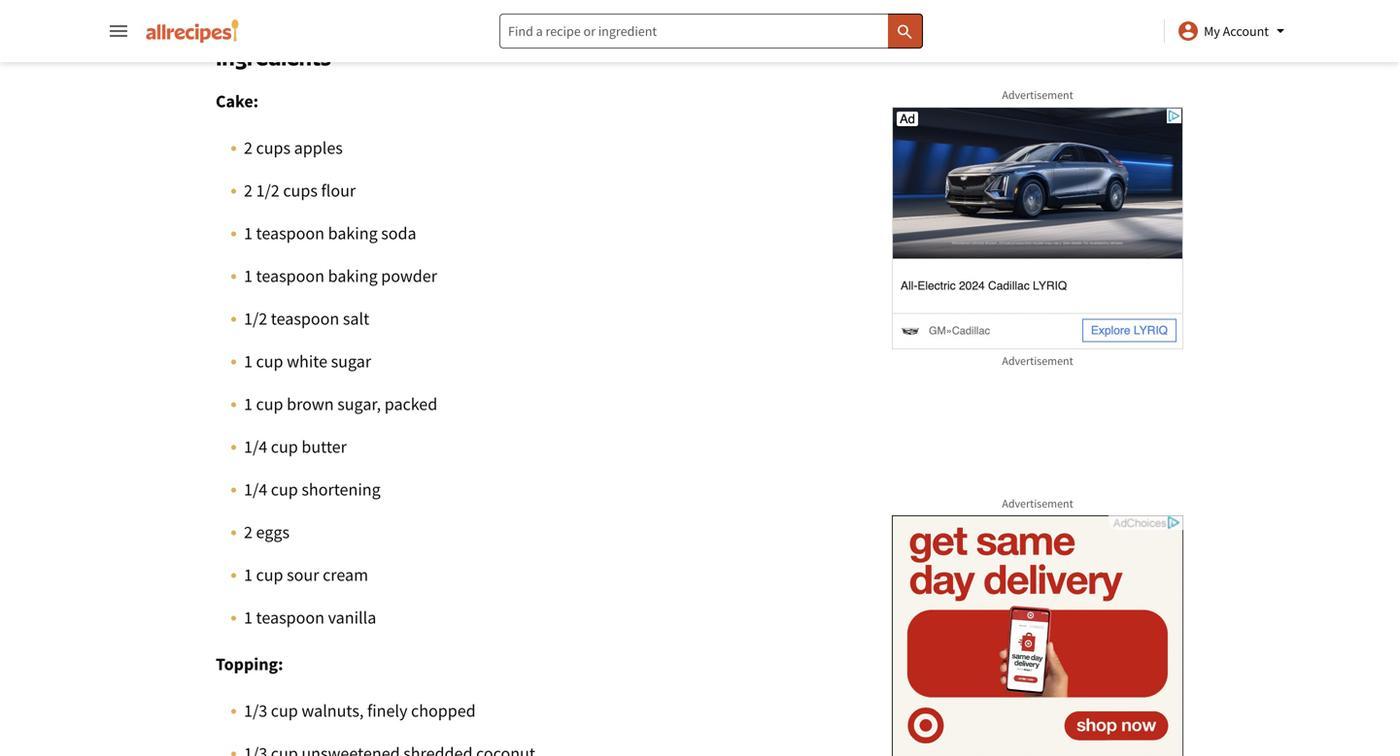 Task type: vqa. For each thing, say whether or not it's contained in the screenshot.
bottommost chevron icon
no



Task type: describe. For each thing, give the bounding box(es) containing it.
cake:
[[216, 90, 258, 112]]

packed
[[384, 394, 437, 415]]

1 teaspoon baking powder
[[244, 265, 437, 287]]

1/4 cup butter
[[244, 436, 347, 458]]

2 for 2 1/2 cups flour
[[244, 180, 253, 202]]

1 cup sour cream
[[244, 565, 368, 586]]

sugar,
[[337, 394, 381, 415]]

2 1/2 cups flour
[[244, 180, 356, 202]]

topping:
[[216, 654, 283, 676]]

my account button
[[1177, 19, 1292, 43]]

brown
[[287, 394, 334, 415]]

0 vertical spatial 1/2
[[256, 180, 280, 202]]

1/3 cup walnuts, finely chopped
[[244, 701, 476, 722]]

chopped
[[411, 701, 476, 722]]

1 for 1 teaspoon vanilla
[[244, 607, 253, 629]]

2 cups apples
[[244, 137, 343, 159]]

caret_down image
[[1269, 19, 1292, 43]]

my account
[[1204, 22, 1269, 40]]

cup for brown
[[256, 394, 283, 415]]

butter
[[302, 436, 347, 458]]

menu image
[[107, 19, 130, 43]]

flour
[[321, 180, 356, 202]]

1 teaspoon vanilla
[[244, 607, 376, 629]]

2 for 2 eggs
[[244, 522, 253, 544]]

1 for 1 teaspoon baking powder
[[244, 265, 253, 287]]

cup for butter
[[271, 436, 298, 458]]

walnuts,
[[302, 701, 364, 722]]

2 advertisement region from the top
[[892, 516, 1183, 757]]

account
[[1223, 22, 1269, 40]]

cup for white
[[256, 351, 283, 373]]

apples
[[294, 137, 343, 159]]

teaspoon for 1/2 teaspoon salt
[[271, 308, 339, 330]]

1 vertical spatial cups
[[283, 180, 318, 202]]

sugar
[[331, 351, 371, 373]]

teaspoon for 1 teaspoon baking powder
[[256, 265, 325, 287]]

my account banner
[[0, 0, 1399, 757]]

vanilla
[[328, 607, 376, 629]]



Task type: locate. For each thing, give the bounding box(es) containing it.
2 down 2 cups apples
[[244, 180, 253, 202]]

teaspoon down 2 1/2 cups flour
[[256, 223, 325, 244]]

0 vertical spatial cups
[[256, 137, 291, 159]]

account image
[[1177, 19, 1200, 43]]

2 2 from the top
[[244, 180, 253, 202]]

baking up salt
[[328, 265, 378, 287]]

teaspoon down sour
[[256, 607, 325, 629]]

baking up 1 teaspoon baking powder
[[328, 223, 378, 244]]

1 down 2 1/2 cups flour
[[244, 223, 253, 244]]

cup left brown
[[256, 394, 283, 415]]

1/2 teaspoon salt
[[244, 308, 369, 330]]

cup down "1/4 cup butter"
[[271, 479, 298, 501]]

cream
[[323, 565, 368, 586]]

2 baking from the top
[[328, 265, 378, 287]]

powder
[[381, 265, 437, 287]]

1 baking from the top
[[328, 223, 378, 244]]

salt
[[343, 308, 369, 330]]

1 up topping:
[[244, 607, 253, 629]]

0 vertical spatial baking
[[328, 223, 378, 244]]

2 eggs
[[244, 522, 290, 544]]

teaspoon for 1 teaspoon vanilla
[[256, 607, 325, 629]]

cup left white
[[256, 351, 283, 373]]

Find a recipe or ingredient text field
[[499, 14, 923, 49]]

cup for shortening
[[271, 479, 298, 501]]

1 for 1 cup sour cream
[[244, 565, 253, 586]]

sour
[[287, 565, 319, 586]]

2 down cake:
[[244, 137, 253, 159]]

0 vertical spatial 2
[[244, 137, 253, 159]]

advertisement region
[[892, 107, 1183, 350], [892, 516, 1183, 757]]

shortening
[[302, 479, 381, 501]]

4 1 from the top
[[244, 394, 253, 415]]

2 left eggs in the bottom left of the page
[[244, 522, 253, 544]]

baking
[[328, 223, 378, 244], [328, 265, 378, 287]]

home image
[[146, 19, 239, 43]]

2
[[244, 137, 253, 159], [244, 180, 253, 202], [244, 522, 253, 544]]

ingredients
[[216, 43, 331, 71]]

1/2 down 2 cups apples
[[256, 180, 280, 202]]

1/4 for 1/4 cup butter
[[244, 436, 267, 458]]

1/2 up "1 cup white sugar"
[[244, 308, 267, 330]]

5 1 from the top
[[244, 565, 253, 586]]

cups
[[256, 137, 291, 159], [283, 180, 318, 202]]

none search field inside my account banner
[[499, 14, 923, 49]]

1 for 1 teaspoon baking soda
[[244, 223, 253, 244]]

1 teaspoon baking soda
[[244, 223, 416, 244]]

cup for walnuts,
[[271, 701, 298, 722]]

0 vertical spatial 1/4
[[244, 436, 267, 458]]

cups left apples
[[256, 137, 291, 159]]

1/4 cup shortening
[[244, 479, 381, 501]]

None search field
[[499, 14, 923, 49]]

baking for soda
[[328, 223, 378, 244]]

1/3
[[244, 701, 267, 722]]

1 for 1 cup brown sugar, packed
[[244, 394, 253, 415]]

1 cup white sugar
[[244, 351, 371, 373]]

1 for 1 cup white sugar
[[244, 351, 253, 373]]

0 vertical spatial advertisement region
[[892, 107, 1183, 350]]

finely
[[367, 701, 407, 722]]

1 vertical spatial 1/4
[[244, 479, 267, 501]]

1 1/4 from the top
[[244, 436, 267, 458]]

1 left brown
[[244, 394, 253, 415]]

6 1 from the top
[[244, 607, 253, 629]]

cups left flour
[[283, 180, 318, 202]]

my
[[1204, 22, 1220, 40]]

white
[[287, 351, 327, 373]]

baking for powder
[[328, 265, 378, 287]]

1 advertisement region from the top
[[892, 107, 1183, 350]]

1 vertical spatial 2
[[244, 180, 253, 202]]

teaspoon up white
[[271, 308, 339, 330]]

teaspoon
[[256, 223, 325, 244], [256, 265, 325, 287], [271, 308, 339, 330], [256, 607, 325, 629]]

2 for 2 cups apples
[[244, 137, 253, 159]]

cup for sour
[[256, 565, 283, 586]]

cup right 1/3
[[271, 701, 298, 722]]

teaspoon up 1/2 teaspoon salt
[[256, 265, 325, 287]]

eggs
[[256, 522, 290, 544]]

1/4 up 2 eggs
[[244, 479, 267, 501]]

teaspoon for 1 teaspoon baking soda
[[256, 223, 325, 244]]

1 2 from the top
[[244, 137, 253, 159]]

1 vertical spatial baking
[[328, 265, 378, 287]]

soda
[[381, 223, 416, 244]]

1 vertical spatial 1/2
[[244, 308, 267, 330]]

1 left white
[[244, 351, 253, 373]]

search image
[[895, 22, 915, 42]]

1 vertical spatial advertisement region
[[892, 516, 1183, 757]]

cup left the butter
[[271, 436, 298, 458]]

2 vertical spatial 2
[[244, 522, 253, 544]]

1/4 for 1/4 cup shortening
[[244, 479, 267, 501]]

3 2 from the top
[[244, 522, 253, 544]]

1/4
[[244, 436, 267, 458], [244, 479, 267, 501]]

1 down 2 eggs
[[244, 565, 253, 586]]

1 1 from the top
[[244, 223, 253, 244]]

1/2
[[256, 180, 280, 202], [244, 308, 267, 330]]

2 1/4 from the top
[[244, 479, 267, 501]]

cup
[[256, 351, 283, 373], [256, 394, 283, 415], [271, 436, 298, 458], [271, 479, 298, 501], [256, 565, 283, 586], [271, 701, 298, 722]]

3 1 from the top
[[244, 351, 253, 373]]

1 cup brown sugar, packed
[[244, 394, 437, 415]]

cup left sour
[[256, 565, 283, 586]]

1 up 1/2 teaspoon salt
[[244, 265, 253, 287]]

2 1 from the top
[[244, 265, 253, 287]]

1
[[244, 223, 253, 244], [244, 265, 253, 287], [244, 351, 253, 373], [244, 394, 253, 415], [244, 565, 253, 586], [244, 607, 253, 629]]

1/4 left the butter
[[244, 436, 267, 458]]



